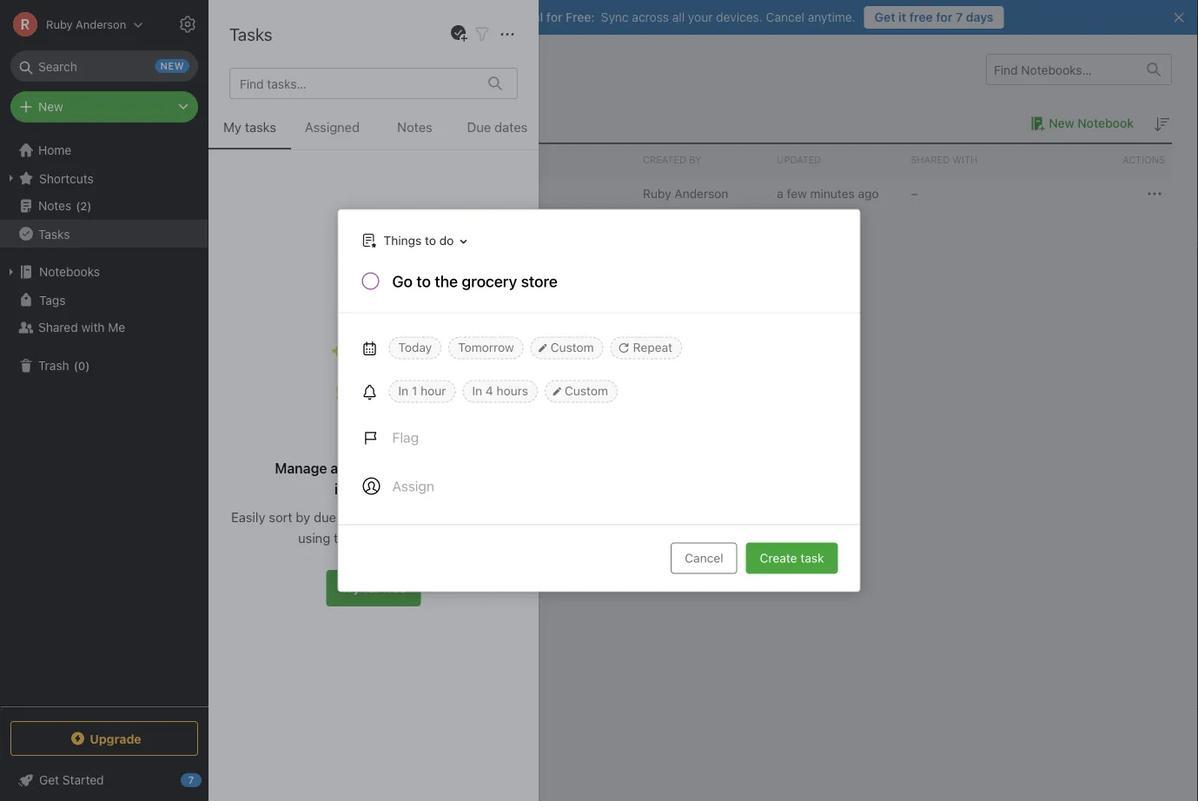 Task type: vqa. For each thing, say whether or not it's contained in the screenshot.
Things
yes



Task type: describe. For each thing, give the bounding box(es) containing it.
created
[[643, 154, 687, 166]]

this
[[334, 530, 356, 545]]

upgrade button
[[10, 721, 198, 756]]

tags
[[39, 293, 66, 307]]

things
[[384, 233, 422, 248]]

new notebook button
[[1025, 113, 1134, 134]]

) inside first notebook row
[[387, 187, 391, 201]]

do
[[440, 233, 454, 248]]

actions
[[1123, 154, 1166, 166]]

hours
[[497, 384, 528, 398]]

and inside easily sort by due date, note, or assigned status using this view and more.
[[389, 530, 412, 545]]

a
[[777, 186, 784, 201]]

date,
[[340, 509, 370, 525]]

due dates
[[467, 120, 528, 135]]

my
[[223, 120, 242, 135]]

evernote
[[439, 10, 490, 24]]

1 inside the notebooks element
[[235, 115, 241, 130]]

your
[[688, 10, 713, 24]]

assigned
[[423, 509, 476, 525]]

tasks inside button
[[245, 120, 276, 135]]

new button
[[10, 91, 198, 123]]

notebooks inside "notebooks" link
[[39, 265, 100, 279]]

tomorrow
[[458, 340, 514, 355]]

1 horizontal spatial cancel
[[766, 10, 805, 24]]

my tasks button
[[209, 116, 291, 150]]

personal
[[494, 10, 543, 24]]

1 inside button
[[412, 384, 417, 398]]

shared with
[[911, 154, 978, 166]]

custom button for in 4 hours
[[545, 380, 618, 403]]

across
[[632, 10, 669, 24]]

1 horizontal spatial notebooks
[[235, 59, 318, 80]]

task
[[801, 551, 824, 565]]

all inside manage and organize tasks all in one place
[[458, 460, 473, 477]]

in 4 hours
[[472, 384, 528, 398]]

notebooks link
[[0, 258, 208, 286]]

easily sort by due date, note, or assigned status using this view and more.
[[231, 509, 516, 545]]

try for try evernote personal for free: sync across all your devices. cancel anytime.
[[418, 10, 436, 24]]

to
[[425, 233, 436, 248]]

trash ( 0 )
[[38, 359, 90, 373]]

more.
[[415, 530, 449, 545]]

shared with button
[[904, 144, 1038, 176]]

expand notebooks image
[[4, 265, 18, 279]]

place
[[377, 481, 413, 498]]

using
[[298, 530, 330, 545]]

actions button
[[1038, 144, 1173, 176]]

in
[[334, 481, 346, 498]]

a few minutes ago
[[777, 186, 879, 201]]

tags button
[[0, 286, 208, 314]]

organize
[[359, 460, 415, 477]]

due
[[314, 509, 336, 525]]

shared with me
[[38, 320, 125, 335]]

( for notes
[[76, 199, 80, 212]]

4
[[486, 384, 493, 398]]

updated button
[[770, 144, 904, 176]]

or
[[407, 509, 419, 525]]

create
[[760, 551, 798, 565]]

notes for notes
[[397, 120, 433, 135]]

manage
[[275, 460, 327, 477]]

ago
[[858, 186, 879, 201]]

assigned
[[305, 120, 360, 135]]

in for in 1 hour
[[399, 384, 409, 398]]

home
[[38, 143, 71, 157]]

free:
[[566, 10, 595, 24]]

and inside manage and organize tasks all in one place
[[331, 460, 355, 477]]

upgrade
[[90, 732, 141, 746]]

0
[[78, 359, 85, 372]]

0 horizontal spatial for
[[363, 581, 380, 595]]

Find tasks… text field
[[233, 69, 478, 98]]

notes button
[[374, 116, 456, 150]]

trash
[[38, 359, 69, 373]]

cancel button
[[671, 543, 738, 574]]

try for free
[[341, 581, 406, 595]]

for for 7
[[936, 10, 953, 24]]

( inside first notebook row
[[375, 187, 379, 201]]

today button
[[389, 337, 442, 359]]

shared with me link
[[0, 314, 208, 342]]

ruby
[[643, 186, 672, 201]]

notebooks element
[[209, 35, 1199, 801]]

notes for notes ( 2 )
[[38, 199, 71, 213]]

flag
[[392, 429, 419, 446]]

one
[[350, 481, 374, 498]]

few
[[787, 186, 807, 201]]

easily
[[231, 509, 265, 525]]

in 1 hour
[[399, 384, 446, 398]]

ruby anderson
[[643, 186, 729, 201]]

new notebook
[[1049, 116, 1134, 130]]



Task type: locate. For each thing, give the bounding box(es) containing it.
1 horizontal spatial tasks
[[419, 460, 454, 477]]

0 horizontal spatial cancel
[[685, 551, 724, 565]]

1 things to do button from the left
[[353, 228, 473, 253]]

notes ( 2 )
[[38, 199, 92, 213]]

( up go to note or move task field
[[375, 187, 379, 201]]

tree containing home
[[0, 136, 209, 706]]

anytime.
[[808, 10, 856, 24]]

all up assigned
[[458, 460, 473, 477]]

notebook for first
[[316, 187, 370, 201]]

1 vertical spatial 1
[[412, 384, 417, 398]]

1 vertical spatial cancel
[[685, 551, 724, 565]]

shared
[[38, 320, 78, 335]]

2 down "shortcuts"
[[80, 199, 87, 212]]

new
[[38, 100, 63, 114], [1049, 116, 1075, 130]]

(
[[375, 187, 379, 201], [76, 199, 80, 212], [74, 359, 78, 372]]

for
[[547, 10, 563, 24], [936, 10, 953, 24], [363, 581, 380, 595]]

0 vertical spatial try
[[418, 10, 436, 24]]

created by button
[[636, 144, 770, 176]]

flag button
[[352, 417, 429, 459]]

custom for tomorrow
[[551, 340, 594, 355]]

notebook inside 'new notebook' button
[[1078, 116, 1134, 130]]

for left free:
[[547, 10, 563, 24]]

( for trash
[[74, 359, 78, 372]]

0 vertical spatial and
[[331, 460, 355, 477]]

1 left notebook
[[235, 115, 241, 130]]

anderson
[[675, 186, 729, 201]]

custom button right hours
[[545, 380, 618, 403]]

first notebook ( 2 )
[[288, 187, 391, 201]]

in 4 hours button
[[463, 380, 538, 403]]

0 horizontal spatial notebook
[[316, 187, 370, 201]]

) down shortcuts button
[[87, 199, 92, 212]]

for down view
[[363, 581, 380, 595]]

get it free for 7 days
[[875, 10, 994, 24]]

me
[[108, 320, 125, 335]]

tasks right settings image
[[229, 23, 272, 44]]

get
[[875, 10, 896, 24]]

2 up things
[[379, 187, 387, 201]]

shared
[[911, 154, 950, 166]]

by
[[689, 154, 702, 166]]

notes down "shortcuts"
[[38, 199, 71, 213]]

manage and organize tasks all in one place
[[275, 460, 473, 498]]

devices.
[[716, 10, 763, 24]]

Go to note or move task field
[[353, 228, 473, 253]]

get it free for 7 days button
[[865, 6, 1004, 29]]

Enter task text field
[[391, 271, 839, 296]]

0 vertical spatial notes
[[397, 120, 433, 135]]

tasks
[[245, 120, 276, 135], [419, 460, 454, 477]]

) inside notes ( 2 )
[[87, 199, 92, 212]]

0 horizontal spatial notebooks
[[39, 265, 100, 279]]

notebook
[[1078, 116, 1134, 130], [316, 187, 370, 201]]

repeat button
[[611, 337, 682, 359]]

settings image
[[177, 14, 198, 35]]

with
[[81, 320, 105, 335]]

0 horizontal spatial new
[[38, 100, 63, 114]]

shortcuts
[[39, 171, 94, 185]]

0 horizontal spatial try
[[341, 581, 360, 595]]

all left 'your'
[[673, 10, 685, 24]]

1 vertical spatial try
[[341, 581, 360, 595]]

sort
[[269, 509, 292, 525]]

–
[[911, 186, 918, 201]]

hour
[[421, 384, 446, 398]]

7
[[956, 10, 963, 24]]

and down note, in the left bottom of the page
[[389, 530, 412, 545]]

custom right hours
[[565, 384, 608, 398]]

1 vertical spatial custom button
[[545, 380, 618, 403]]

Search text field
[[23, 50, 186, 82]]

1 left hour
[[412, 384, 417, 398]]

1 horizontal spatial 2
[[379, 187, 387, 201]]

in for in 4 hours
[[472, 384, 482, 398]]

cancel right devices.
[[766, 10, 805, 24]]

try inside button
[[341, 581, 360, 595]]

2 inside notes ( 2 )
[[80, 199, 87, 212]]

dates
[[495, 120, 528, 135]]

1 horizontal spatial in
[[472, 384, 482, 398]]

) inside trash ( 0 )
[[85, 359, 90, 372]]

notebooks up notebook
[[235, 59, 318, 80]]

1 horizontal spatial notes
[[397, 120, 433, 135]]

notebook right first
[[316, 187, 370, 201]]

2 horizontal spatial for
[[936, 10, 953, 24]]

and up in
[[331, 460, 355, 477]]

1 horizontal spatial free
[[910, 10, 933, 24]]

minutes
[[811, 186, 855, 201]]

) for notes
[[87, 199, 92, 212]]

created by
[[643, 154, 702, 166]]

( down "shortcuts"
[[76, 199, 80, 212]]

new inside button
[[1049, 116, 1075, 130]]

free for for
[[383, 581, 406, 595]]

0 horizontal spatial notes
[[38, 199, 71, 213]]

1 vertical spatial notes
[[38, 199, 71, 213]]

new task image
[[449, 23, 469, 44]]

notes inside button
[[397, 120, 433, 135]]

0 horizontal spatial free
[[383, 581, 406, 595]]

custom button left repeat button
[[531, 337, 604, 359]]

tasks right my
[[245, 120, 276, 135]]

try for try for free
[[341, 581, 360, 595]]

1 vertical spatial new
[[1049, 116, 1075, 130]]

1 horizontal spatial and
[[389, 530, 412, 545]]

in left hour
[[399, 384, 409, 398]]

new inside popup button
[[38, 100, 63, 114]]

) up things
[[387, 187, 391, 201]]

0 vertical spatial notebooks
[[235, 59, 318, 80]]

1 horizontal spatial notebook
[[1078, 116, 1134, 130]]

custom button for tomorrow
[[531, 337, 604, 359]]

1 vertical spatial free
[[383, 581, 406, 595]]

0 vertical spatial free
[[910, 10, 933, 24]]

repeat
[[633, 340, 673, 355]]

1 horizontal spatial try
[[418, 10, 436, 24]]

0 vertical spatial tasks
[[229, 23, 272, 44]]

note,
[[373, 509, 404, 525]]

free right it
[[910, 10, 933, 24]]

cancel inside button
[[685, 551, 724, 565]]

first
[[288, 187, 312, 201]]

1 horizontal spatial new
[[1049, 116, 1075, 130]]

days
[[966, 10, 994, 24]]

create task button
[[746, 543, 838, 574]]

tasks inside the tasks button
[[38, 227, 70, 241]]

1 in from the left
[[399, 384, 409, 398]]

today
[[399, 340, 432, 355]]

2 things to do button from the left
[[358, 228, 473, 253]]

notebooks up 'tags'
[[39, 265, 100, 279]]

in inside in 1 hour button
[[399, 384, 409, 398]]

tomorrow button
[[449, 337, 524, 359]]

1 horizontal spatial 1
[[412, 384, 417, 398]]

1 horizontal spatial tasks
[[229, 23, 272, 44]]

1 vertical spatial notebook
[[316, 187, 370, 201]]

0 horizontal spatial in
[[399, 384, 409, 398]]

new up home
[[38, 100, 63, 114]]

1 notebook
[[235, 115, 302, 130]]

custom button
[[531, 337, 604, 359], [545, 380, 618, 403]]

0 horizontal spatial 2
[[80, 199, 87, 212]]

0 vertical spatial 1
[[235, 115, 241, 130]]

custom for in 4 hours
[[565, 384, 608, 398]]

free down view
[[383, 581, 406, 595]]

0 vertical spatial new
[[38, 100, 63, 114]]

1 horizontal spatial for
[[547, 10, 563, 24]]

try left the new task image
[[418, 10, 436, 24]]

in
[[399, 384, 409, 398], [472, 384, 482, 398]]

notebook up actions button
[[1078, 116, 1134, 130]]

my tasks
[[223, 120, 276, 135]]

home link
[[0, 136, 209, 164]]

Find Notebooks… text field
[[987, 55, 1137, 84]]

1 horizontal spatial all
[[673, 10, 685, 24]]

1 vertical spatial tasks
[[38, 227, 70, 241]]

assigned button
[[291, 116, 374, 150]]

( inside trash ( 0 )
[[74, 359, 78, 372]]

0 vertical spatial custom button
[[531, 337, 604, 359]]

0 horizontal spatial all
[[458, 460, 473, 477]]

1 vertical spatial notebooks
[[39, 265, 100, 279]]

notes left due
[[397, 120, 433, 135]]

) right trash
[[85, 359, 90, 372]]

tasks button
[[0, 220, 208, 248]]

1 vertical spatial custom
[[565, 384, 608, 398]]

0 vertical spatial cancel
[[766, 10, 805, 24]]

in left the 4
[[472, 384, 482, 398]]

1 vertical spatial all
[[458, 460, 473, 477]]

( inside notes ( 2 )
[[76, 199, 80, 212]]

tree
[[0, 136, 209, 706]]

new for new notebook
[[1049, 116, 1075, 130]]

0 vertical spatial tasks
[[245, 120, 276, 135]]

0 vertical spatial custom
[[551, 340, 594, 355]]

tasks inside manage and organize tasks all in one place
[[419, 460, 454, 477]]

2 in from the left
[[472, 384, 482, 398]]

try
[[418, 10, 436, 24], [341, 581, 360, 595]]

0 vertical spatial notebook
[[1078, 116, 1134, 130]]

try evernote personal for free: sync across all your devices. cancel anytime.
[[418, 10, 856, 24]]

things to do
[[384, 233, 454, 248]]

in inside in 4 hours button
[[472, 384, 482, 398]]

free for it
[[910, 10, 933, 24]]

first notebook row
[[235, 176, 1173, 211]]

0 horizontal spatial 1
[[235, 115, 241, 130]]

tasks down notes ( 2 )
[[38, 227, 70, 241]]

0 horizontal spatial tasks
[[245, 120, 276, 135]]

0 horizontal spatial and
[[331, 460, 355, 477]]

try for free button
[[326, 570, 421, 607]]

by
[[296, 509, 310, 525]]

) for trash
[[85, 359, 90, 372]]

notes
[[397, 120, 433, 135], [38, 199, 71, 213]]

notes inside "tree"
[[38, 199, 71, 213]]

None search field
[[23, 50, 186, 82]]

0 horizontal spatial tasks
[[38, 227, 70, 241]]

new for new
[[38, 100, 63, 114]]

free
[[910, 10, 933, 24], [383, 581, 406, 595]]

for left 7
[[936, 10, 953, 24]]

1 vertical spatial tasks
[[419, 460, 454, 477]]

cancel left create
[[685, 551, 724, 565]]

in 1 hour button
[[389, 380, 456, 403]]

1
[[235, 115, 241, 130], [412, 384, 417, 398]]

try down this
[[341, 581, 360, 595]]

( right trash
[[74, 359, 78, 372]]

cancel
[[766, 10, 805, 24], [685, 551, 724, 565]]

0 vertical spatial all
[[673, 10, 685, 24]]

notebook
[[244, 115, 302, 130]]

with
[[953, 154, 978, 166]]

notebook for new
[[1078, 116, 1134, 130]]

for for free:
[[547, 10, 563, 24]]

new down find notebooks… text box
[[1049, 116, 1075, 130]]

things to do button
[[353, 228, 473, 253], [358, 228, 473, 253]]

custom left repeat button
[[551, 340, 594, 355]]

notebook inside first notebook row
[[316, 187, 370, 201]]

status
[[480, 509, 516, 525]]

shortcuts button
[[0, 164, 208, 192]]

create task
[[760, 551, 824, 565]]

tasks up assign
[[419, 460, 454, 477]]

2 inside first notebook row
[[379, 187, 387, 201]]

2
[[379, 187, 387, 201], [80, 199, 87, 212]]

1 vertical spatial and
[[389, 530, 412, 545]]

due dates button
[[456, 116, 539, 150]]

updated
[[777, 154, 822, 166]]

assign button
[[352, 465, 445, 507]]



